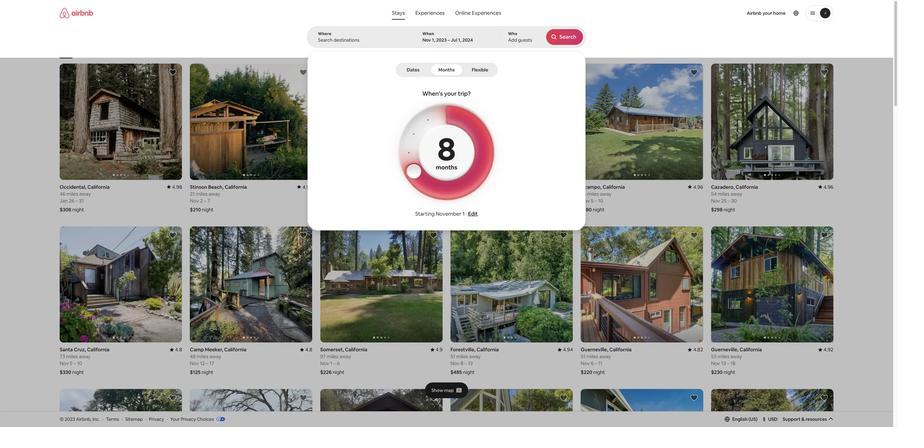 Task type: vqa. For each thing, say whether or not it's contained in the screenshot.


Task type: describe. For each thing, give the bounding box(es) containing it.
13 inside forestville, california 51 miles away nov 8 – 13 $485 night
[[468, 361, 473, 367]]

camp
[[190, 347, 204, 353]]

flexible button
[[464, 64, 496, 76]]

off-
[[434, 48, 442, 54]]

pools
[[485, 49, 495, 54]]

trending
[[506, 49, 523, 54]]

&
[[802, 417, 805, 422]]

jan
[[60, 198, 68, 204]]

4.82 out of 5 average rating image
[[688, 347, 704, 353]]

stays tab panel
[[307, 26, 586, 231]]

1 inside somerset, california 97 miles away nov 1 – 6 $226 night
[[330, 361, 332, 367]]

none search field containing 8
[[307, 0, 586, 231]]

12 inside cobb, california 62 miles away nov 12 – 17 $160 night
[[461, 198, 466, 204]]

miles for guerneville, california 51 miles away nov 6 – 11 $220 night
[[587, 354, 599, 360]]

california for guerneville, california 51 miles away nov 6 – 11 $220 night
[[610, 347, 632, 353]]

4.94 out of 5 average rating image
[[558, 347, 573, 353]]

when
[[423, 31, 434, 36]]

night for somerset, california 97 miles away nov 1 – 6 $226 night
[[333, 369, 345, 376]]

add to wishlist: cazadero, california image
[[821, 69, 829, 76]]

4.89
[[433, 184, 443, 190]]

73
[[60, 354, 65, 360]]

6 inside somerset, california 97 miles away nov 1 – 6 $226 night
[[337, 361, 340, 367]]

add to wishlist: cloverdale, california image
[[560, 394, 568, 402]]

cobb, california 62 miles away nov 12 – 17 $160 night
[[451, 184, 488, 213]]

night for acampo, california 55 miles away nov 5 – 10 $180 night
[[593, 207, 605, 213]]

show
[[432, 388, 443, 394]]

night for occidental, california 46 miles away jan 26 – 31 $308 night
[[72, 207, 84, 213]]

5 inside acampo, california 55 miles away nov 5 – 10 $180 night
[[591, 198, 594, 204]]

english
[[733, 417, 748, 422]]

8 inside forestville, california 51 miles away nov 8 – 13 $485 night
[[461, 361, 464, 367]]

– inside stinson beach, california 21 miles away nov 2 – 7 $210 night
[[204, 198, 206, 204]]

when's your trip?
[[423, 90, 471, 97]]

26
[[69, 198, 74, 204]]

nov inside acampo, california 55 miles away nov 5 – 10 $180 night
[[581, 198, 590, 204]]

nov inside stinson beach, california 21 miles away nov 2 – 7 $210 night
[[190, 198, 199, 204]]

4.92
[[824, 347, 834, 353]]

add to wishlist: watsonville, california image
[[821, 394, 829, 402]]

add to wishlist: occidental, california image
[[169, 69, 177, 76]]

guerneville, california 51 miles away nov 6 – 11 $220 night
[[581, 347, 632, 376]]

©
[[60, 416, 64, 422]]

tiny homes
[[374, 49, 395, 54]]

airbnb,
[[76, 416, 92, 422]]

miles inside stinson beach, california 21 miles away nov 2 – 7 $210 night
[[196, 191, 208, 197]]

guerneville, for 51
[[581, 347, 609, 353]]

experiences inside button
[[415, 10, 445, 16]]

california for somerset, california 97 miles away nov 1 – 6 $226 night
[[345, 347, 367, 353]]

who
[[508, 31, 518, 36]]

sitemap link
[[125, 416, 143, 422]]

months
[[436, 164, 458, 171]]

53
[[711, 354, 717, 360]]

51 for guerneville, california
[[581, 354, 586, 360]]

stays
[[392, 10, 405, 16]]

– inside when nov 1, 2023 – jul 1, 2024
[[448, 37, 450, 43]]

2023 inside when nov 1, 2023 – jul 1, 2024
[[436, 37, 447, 43]]

acampo, california 55 miles away nov 5 – 10 $180 night
[[581, 184, 625, 213]]

night inside 'camp meeker, california 48 miles away nov 12 – 17 $125 night'
[[202, 369, 213, 376]]

4.8 for camp meeker, california 48 miles away nov 12 – 17 $125 night
[[306, 347, 313, 353]]

away for guerneville, california 51 miles away nov 6 – 11 $220 night
[[600, 354, 611, 360]]

cruz,
[[74, 347, 86, 353]]

© 2023 airbnb, inc. ·
[[60, 416, 103, 422]]

acampo,
[[581, 184, 602, 190]]

– inside cobb, california 62 miles away nov 12 – 17 $160 night
[[467, 198, 469, 204]]

play
[[351, 49, 358, 54]]

support & resources
[[783, 417, 827, 422]]

starting november 1 · edit
[[415, 211, 478, 217]]

what can we help you find? tab list
[[387, 7, 450, 20]]

camp meeker, california 48 miles away nov 12 – 17 $125 night
[[190, 347, 247, 376]]

november
[[436, 211, 462, 217]]

12 inside 'camp meeker, california 48 miles away nov 12 – 17 $125 night'
[[200, 361, 205, 367]]

national parks
[[563, 48, 590, 54]]

4.82
[[694, 347, 704, 353]]

parks
[[579, 48, 590, 54]]

54
[[711, 191, 717, 197]]

online
[[455, 10, 471, 16]]

months
[[439, 67, 455, 73]]

46
[[60, 191, 65, 197]]

away for occidental, california 46 miles away jan 26 – 31 $308 night
[[79, 191, 91, 197]]

support
[[783, 417, 801, 422]]

off-the-grid
[[434, 48, 457, 54]]

add to wishlist: los gatos, california image
[[690, 394, 698, 402]]

4.8 for santa cruz, california 73 miles away nov 5 – 10 $330 night
[[175, 347, 182, 353]]

1 1, from the left
[[432, 37, 435, 43]]

edit
[[468, 211, 478, 217]]

· right the inc.
[[102, 416, 103, 422]]

usd
[[769, 417, 778, 422]]

dates
[[407, 67, 420, 73]]

who add guests
[[508, 31, 532, 43]]

10 inside santa cruz, california 73 miles away nov 5 – 10 $330 night
[[77, 361, 82, 367]]

nov inside cobb, california 62 miles away nov 12 – 17 $160 night
[[451, 198, 460, 204]]

your privacy choices link
[[170, 416, 225, 423]]

grid
[[450, 48, 457, 54]]

the-
[[442, 48, 450, 54]]

cazadero, california 54 miles away nov 25 – 30 $298 night
[[711, 184, 758, 213]]

experiences button
[[410, 7, 450, 20]]

4.89 out of 5 average rating image
[[428, 184, 443, 190]]

2 privacy from the left
[[181, 416, 196, 422]]

17 inside 'camp meeker, california 48 miles away nov 12 – 17 $125 night'
[[209, 361, 214, 367]]

– inside somerset, california 97 miles away nov 1 – 6 $226 night
[[334, 361, 336, 367]]

1 privacy from the left
[[149, 416, 164, 422]]

1 inside stays tab panel
[[463, 211, 465, 217]]

4.9 out of 5 average rating image
[[431, 347, 443, 353]]

california for acampo, california 55 miles away nov 5 – 10 $180 night
[[603, 184, 625, 190]]

21
[[190, 191, 195, 197]]

somerset,
[[320, 347, 344, 353]]

4.8 out of 5 average rating image
[[300, 347, 313, 353]]

airbnb your home
[[747, 10, 786, 16]]

meeker,
[[205, 347, 223, 353]]

edit button
[[468, 211, 478, 217]]

resources
[[806, 417, 827, 422]]

2 experiences from the left
[[472, 10, 501, 16]]

Where field
[[318, 37, 404, 43]]

nov inside forestville, california 51 miles away nov 8 – 13 $485 night
[[451, 361, 460, 367]]

when's
[[423, 90, 443, 97]]

choices
[[197, 416, 214, 422]]

4.99 out of 5 average rating image
[[297, 184, 313, 190]]

4.96 for acampo, california 55 miles away nov 5 – 10 $180 night
[[694, 184, 704, 190]]

starting
[[415, 211, 435, 217]]

california for cobb, california 62 miles away nov 12 – 17 $160 night
[[466, 184, 488, 190]]

national
[[563, 48, 579, 54]]

inc.
[[93, 416, 100, 422]]

night for guerneville, california 51 miles away nov 6 – 11 $220 night
[[594, 369, 605, 376]]

california for guerneville, california 53 miles away nov 13 – 18 $230 night
[[740, 347, 762, 353]]

add
[[508, 37, 517, 43]]

· left privacy link
[[145, 416, 146, 422]]

– inside guerneville, california 51 miles away nov 6 – 11 $220 night
[[595, 361, 597, 367]]

occidental, california 46 miles away jan 26 – 31 $308 night
[[60, 184, 110, 213]]

away for forestville, california 51 miles away nov 8 – 13 $485 night
[[469, 354, 481, 360]]

nov inside cazadero, california 54 miles away nov 25 – 30 $298 night
[[711, 198, 720, 204]]

4.99
[[303, 184, 313, 190]]

add to wishlist: garden valley, california image
[[430, 69, 438, 76]]

10 inside acampo, california 55 miles away nov 5 – 10 $180 night
[[598, 198, 603, 204]]

online experiences
[[455, 10, 501, 16]]

your privacy choices
[[170, 416, 214, 422]]

$125
[[190, 369, 201, 376]]

add to wishlist: tomales, california image
[[169, 394, 177, 402]]

nov inside guerneville, california 53 miles away nov 13 – 18 $230 night
[[711, 361, 720, 367]]

airbnb
[[747, 10, 762, 16]]

1 add to wishlist: valley springs, california image from the left
[[299, 394, 307, 402]]

santa cruz, california 73 miles away nov 5 – 10 $330 night
[[60, 347, 109, 376]]

97
[[320, 354, 326, 360]]

add to wishlist: santa cruz, california image
[[169, 231, 177, 239]]

away inside stinson beach, california 21 miles away nov 2 – 7 $210 night
[[209, 191, 220, 197]]

away for acampo, california 55 miles away nov 5 – 10 $180 night
[[600, 191, 612, 197]]



Task type: locate. For each thing, give the bounding box(es) containing it.
away
[[79, 191, 91, 197], [209, 191, 220, 197], [470, 191, 482, 197], [600, 191, 612, 197], [731, 191, 743, 197], [79, 354, 91, 360], [210, 354, 221, 360], [469, 354, 481, 360], [600, 354, 611, 360], [340, 354, 351, 360], [731, 354, 742, 360]]

california inside cazadero, california 54 miles away nov 25 – 30 $298 night
[[736, 184, 758, 190]]

night right '$226'
[[333, 369, 345, 376]]

airbnb your home link
[[743, 6, 790, 20]]

nov up $485
[[451, 361, 460, 367]]

– inside santa cruz, california 73 miles away nov 5 – 10 $330 night
[[74, 361, 76, 367]]

dates button
[[397, 64, 430, 76]]

– inside occidental, california 46 miles away jan 26 – 31 $308 night
[[76, 198, 78, 204]]

california inside somerset, california 97 miles away nov 1 – 6 $226 night
[[345, 347, 367, 353]]

0 horizontal spatial your
[[444, 90, 457, 97]]

miles for occidental, california 46 miles away jan 26 – 31 $308 night
[[66, 191, 78, 197]]

2023 right the ©
[[65, 416, 75, 422]]

guerneville, inside guerneville, california 51 miles away nov 6 – 11 $220 night
[[581, 347, 609, 353]]

0 horizontal spatial 6
[[337, 361, 340, 367]]

$330
[[60, 369, 71, 376]]

away down 'meeker,'
[[210, 354, 221, 360]]

62
[[451, 191, 456, 197]]

1 horizontal spatial 4.96
[[824, 184, 834, 190]]

add to wishlist: somerset, california image
[[430, 231, 438, 239]]

nov down '53'
[[711, 361, 720, 367]]

51 inside forestville, california 51 miles away nov 8 – 13 $485 night
[[451, 354, 455, 360]]

away inside cazadero, california 54 miles away nov 25 – 30 $298 night
[[731, 191, 743, 197]]

miles inside acampo, california 55 miles away nov 5 – 10 $180 night
[[588, 191, 599, 197]]

away inside acampo, california 55 miles away nov 5 – 10 $180 night
[[600, 191, 612, 197]]

home
[[774, 10, 786, 16]]

6 left 11 at the bottom
[[591, 361, 594, 367]]

nov left 2
[[190, 198, 199, 204]]

8 inside stays tab panel
[[437, 128, 456, 169]]

away up 18 at the right bottom of page
[[731, 354, 742, 360]]

tab list inside stays tab panel
[[397, 63, 496, 77]]

california inside cobb, california 62 miles away nov 12 – 17 $160 night
[[466, 184, 488, 190]]

nov inside somerset, california 97 miles away nov 1 – 6 $226 night
[[320, 361, 329, 367]]

1 4.96 out of 5 average rating image from the left
[[688, 184, 704, 190]]

0 horizontal spatial 2023
[[65, 416, 75, 422]]

away inside santa cruz, california 73 miles away nov 5 – 10 $330 night
[[79, 354, 91, 360]]

experiences right online
[[472, 10, 501, 16]]

night inside stinson beach, california 21 miles away nov 2 – 7 $210 night
[[202, 207, 214, 213]]

55
[[581, 191, 586, 197]]

1 51 from the left
[[451, 354, 455, 360]]

1 horizontal spatial privacy
[[181, 416, 196, 422]]

miles inside santa cruz, california 73 miles away nov 5 – 10 $330 night
[[66, 354, 78, 360]]

1 add to wishlist: guerneville, california image from the left
[[690, 231, 698, 239]]

– down the 'forestville,'
[[465, 361, 467, 367]]

away down beach,
[[209, 191, 220, 197]]

away inside cobb, california 62 miles away nov 12 – 17 $160 night
[[470, 191, 482, 197]]

11
[[599, 361, 603, 367]]

away for guerneville, california 53 miles away nov 13 – 18 $230 night
[[731, 354, 742, 360]]

1 guerneville, from the left
[[581, 347, 609, 353]]

· left the edit
[[466, 211, 467, 217]]

$308
[[60, 207, 71, 213]]

nov up $220
[[581, 361, 590, 367]]

occidental,
[[60, 184, 86, 190]]

miles down the 'forestville,'
[[457, 354, 468, 360]]

51 inside guerneville, california 51 miles away nov 6 – 11 $220 night
[[581, 354, 586, 360]]

$210
[[190, 207, 201, 213]]

51
[[451, 354, 455, 360], [581, 354, 586, 360]]

– left 11 at the bottom
[[595, 361, 597, 367]]

online experiences link
[[450, 7, 507, 20]]

night inside guerneville, california 53 miles away nov 13 – 18 $230 night
[[724, 369, 736, 376]]

nov down 48
[[190, 361, 199, 367]]

8
[[437, 128, 456, 169], [461, 361, 464, 367]]

miles inside somerset, california 97 miles away nov 1 – 6 $226 night
[[327, 354, 339, 360]]

night inside occidental, california 46 miles away jan 26 – 31 $308 night
[[72, 207, 84, 213]]

california inside 'camp meeker, california 48 miles away nov 12 – 17 $125 night'
[[224, 347, 247, 353]]

group containing off-the-grid
[[60, 33, 721, 58]]

10 down acampo,
[[598, 198, 603, 204]]

map
[[444, 388, 454, 394]]

night down 11 at the bottom
[[594, 369, 605, 376]]

california inside acampo, california 55 miles away nov 5 – 10 $180 night
[[603, 184, 625, 190]]

0 horizontal spatial 10
[[77, 361, 82, 367]]

0 vertical spatial your
[[763, 10, 773, 16]]

away inside occidental, california 46 miles away jan 26 – 31 $308 night
[[79, 191, 91, 197]]

privacy link
[[149, 416, 164, 422]]

– right the 25
[[728, 198, 730, 204]]

$180
[[581, 207, 592, 213]]

away down acampo,
[[600, 191, 612, 197]]

experiences up the when
[[415, 10, 445, 16]]

2 add to wishlist: valley springs, california image from the left
[[430, 394, 438, 402]]

1 vertical spatial 5
[[70, 361, 72, 367]]

away for somerset, california 97 miles away nov 1 – 6 $226 night
[[340, 354, 351, 360]]

30
[[732, 198, 737, 204]]

$
[[763, 417, 766, 422]]

guests
[[518, 37, 532, 43]]

miles up 11 at the bottom
[[587, 354, 599, 360]]

4.98 out of 5 average rating image
[[167, 184, 182, 190]]

away inside forestville, california 51 miles away nov 8 – 13 $485 night
[[469, 354, 481, 360]]

$485
[[451, 369, 462, 376]]

1, right jul
[[458, 37, 462, 43]]

where
[[318, 31, 332, 36]]

0 vertical spatial 8
[[437, 128, 456, 169]]

miles inside guerneville, california 53 miles away nov 13 – 18 $230 night
[[718, 354, 730, 360]]

(us)
[[749, 417, 758, 422]]

miles down camp
[[197, 354, 209, 360]]

1 right $160
[[463, 211, 465, 217]]

– down somerset,
[[334, 361, 336, 367]]

5 up the $180
[[591, 198, 594, 204]]

miles for cobb, california 62 miles away nov 12 – 17 $160 night
[[457, 191, 469, 197]]

miles up 26
[[66, 191, 78, 197]]

nov down "62"
[[451, 198, 460, 204]]

1 horizontal spatial 10
[[598, 198, 603, 204]]

night inside cobb, california 62 miles away nov 12 – 17 $160 night
[[463, 207, 474, 213]]

nov down 54
[[711, 198, 720, 204]]

1, down the when
[[432, 37, 435, 43]]

miles down cobb,
[[457, 191, 469, 197]]

add to wishlist: acampo, california image
[[690, 69, 698, 76]]

13 down the 'forestville,'
[[468, 361, 473, 367]]

miles inside forestville, california 51 miles away nov 8 – 13 $485 night
[[457, 354, 468, 360]]

0 horizontal spatial 13
[[468, 361, 473, 367]]

1 horizontal spatial 4.96 out of 5 average rating image
[[819, 184, 834, 190]]

miles inside 'camp meeker, california 48 miles away nov 12 – 17 $125 night'
[[197, 354, 209, 360]]

1 vertical spatial 17
[[209, 361, 214, 367]]

25
[[721, 198, 727, 204]]

0 horizontal spatial 4.96 out of 5 average rating image
[[688, 184, 704, 190]]

17 down 'meeker,'
[[209, 361, 214, 367]]

somerset, california 97 miles away nov 1 – 6 $226 night
[[320, 347, 367, 376]]

1 6 from the left
[[591, 361, 594, 367]]

amazing
[[468, 49, 484, 54]]

nov inside santa cruz, california 73 miles away nov 5 – 10 $330 night
[[60, 361, 69, 367]]

miles down the santa at bottom
[[66, 354, 78, 360]]

1 vertical spatial 2023
[[65, 416, 75, 422]]

1 vertical spatial 1
[[330, 361, 332, 367]]

night inside forestville, california 51 miles away nov 8 – 13 $485 night
[[463, 369, 475, 376]]

night inside cazadero, california 54 miles away nov 25 – 30 $298 night
[[724, 207, 736, 213]]

0 horizontal spatial add to wishlist: guerneville, california image
[[690, 231, 698, 239]]

4.8 left somerset,
[[306, 347, 313, 353]]

show map
[[432, 388, 454, 394]]

night right the $180
[[593, 207, 605, 213]]

tiny
[[374, 49, 382, 54]]

tab list
[[397, 63, 496, 77]]

support & resources button
[[783, 417, 834, 422]]

away up 30
[[731, 191, 743, 197]]

0 horizontal spatial experiences
[[415, 10, 445, 16]]

english (us)
[[733, 417, 758, 422]]

4.9
[[436, 347, 443, 353]]

terms
[[106, 416, 119, 422]]

· right terms link
[[122, 416, 123, 422]]

0 vertical spatial 12
[[461, 198, 466, 204]]

2023 up off-
[[436, 37, 447, 43]]

1 horizontal spatial 4.8
[[306, 347, 313, 353]]

– inside 'camp meeker, california 48 miles away nov 12 – 17 $125 night'
[[206, 361, 208, 367]]

5 inside santa cruz, california 73 miles away nov 5 – 10 $330 night
[[70, 361, 72, 367]]

night for forestville, california 51 miles away nov 8 – 13 $485 night
[[463, 369, 475, 376]]

california inside santa cruz, california 73 miles away nov 5 – 10 $330 night
[[87, 347, 109, 353]]

night inside guerneville, california 51 miles away nov 6 – 11 $220 night
[[594, 369, 605, 376]]

night right the $330
[[72, 369, 84, 376]]

0 vertical spatial 2023
[[436, 37, 447, 43]]

0 vertical spatial 17
[[470, 198, 475, 204]]

13 inside guerneville, california 53 miles away nov 13 – 18 $230 night
[[721, 361, 726, 367]]

0 horizontal spatial 12
[[200, 361, 205, 367]]

51 up $220
[[581, 354, 586, 360]]

show map button
[[425, 383, 468, 398]]

18
[[731, 361, 736, 367]]

· inside stays tab panel
[[466, 211, 467, 217]]

your for airbnb
[[763, 10, 773, 16]]

0 horizontal spatial 1
[[330, 361, 332, 367]]

away down the 'forestville,'
[[469, 354, 481, 360]]

jul
[[451, 37, 457, 43]]

1 13 from the left
[[468, 361, 473, 367]]

cazadero,
[[711, 184, 735, 190]]

miles for somerset, california 97 miles away nov 1 – 6 $226 night
[[327, 354, 339, 360]]

away for cazadero, california 54 miles away nov 25 – 30 $298 night
[[731, 191, 743, 197]]

nov down 55 on the top of page
[[581, 198, 590, 204]]

guerneville, california 53 miles away nov 13 – 18 $230 night
[[711, 347, 762, 376]]

1 horizontal spatial 13
[[721, 361, 726, 367]]

trip?
[[458, 90, 471, 97]]

– left 18 at the right bottom of page
[[727, 361, 730, 367]]

2023
[[436, 37, 447, 43], [65, 416, 75, 422]]

17 up edit button
[[470, 198, 475, 204]]

your
[[763, 10, 773, 16], [444, 90, 457, 97]]

0 vertical spatial 1
[[463, 211, 465, 217]]

away up the 31
[[79, 191, 91, 197]]

1 vertical spatial 12
[[200, 361, 205, 367]]

tab list containing dates
[[397, 63, 496, 77]]

2 guerneville, from the left
[[711, 347, 739, 353]]

$226
[[320, 369, 332, 376]]

your inside profile element
[[763, 10, 773, 16]]

away inside 'camp meeker, california 48 miles away nov 12 – 17 $125 night'
[[210, 354, 221, 360]]

away inside somerset, california 97 miles away nov 1 – 6 $226 night
[[340, 354, 351, 360]]

night for guerneville, california 53 miles away nov 13 – 18 $230 night
[[724, 369, 736, 376]]

night for cazadero, california 54 miles away nov 25 – 30 $298 night
[[724, 207, 736, 213]]

– inside guerneville, california 53 miles away nov 13 – 18 $230 night
[[727, 361, 730, 367]]

1
[[463, 211, 465, 217], [330, 361, 332, 367]]

0 horizontal spatial 4.8
[[175, 347, 182, 353]]

night for cobb, california 62 miles away nov 12 – 17 $160 night
[[463, 207, 474, 213]]

terms link
[[106, 416, 119, 422]]

12
[[461, 198, 466, 204], [200, 361, 205, 367]]

5 up the $330
[[70, 361, 72, 367]]

night down 30
[[724, 207, 736, 213]]

profile element
[[512, 0, 834, 26]]

– left the 7
[[204, 198, 206, 204]]

away up the edit
[[470, 191, 482, 197]]

1 horizontal spatial 8
[[461, 361, 464, 367]]

2 4.96 out of 5 average rating image from the left
[[819, 184, 834, 190]]

4.96 out of 5 average rating image
[[688, 184, 704, 190], [819, 184, 834, 190]]

– inside forestville, california 51 miles away nov 8 – 13 $485 night
[[465, 361, 467, 367]]

0 horizontal spatial add to wishlist: valley springs, california image
[[299, 394, 307, 402]]

stinson
[[190, 184, 207, 190]]

add to wishlist: guerneville, california image for 4.82
[[690, 231, 698, 239]]

1 horizontal spatial 6
[[591, 361, 594, 367]]

0 horizontal spatial guerneville,
[[581, 347, 609, 353]]

nov inside when nov 1, 2023 – jul 1, 2024
[[423, 37, 431, 43]]

$160
[[451, 207, 462, 213]]

california inside guerneville, california 53 miles away nov 13 – 18 $230 night
[[740, 347, 762, 353]]

add to wishlist: guerneville, california image
[[690, 231, 698, 239], [821, 231, 829, 239]]

california for cazadero, california 54 miles away nov 25 – 30 $298 night
[[736, 184, 758, 190]]

cobb,
[[451, 184, 465, 190]]

away down somerset,
[[340, 354, 351, 360]]

1 horizontal spatial guerneville,
[[711, 347, 739, 353]]

13
[[468, 361, 473, 367], [721, 361, 726, 367]]

miles up the 25
[[718, 191, 730, 197]]

1 horizontal spatial 1,
[[458, 37, 462, 43]]

california inside guerneville, california 51 miles away nov 6 – 11 $220 night
[[610, 347, 632, 353]]

nov down the when
[[423, 37, 431, 43]]

– left the 31
[[76, 198, 78, 204]]

homes
[[383, 49, 395, 54]]

night down the 7
[[202, 207, 214, 213]]

– inside acampo, california 55 miles away nov 5 – 10 $180 night
[[595, 198, 597, 204]]

1 horizontal spatial 12
[[461, 198, 466, 204]]

amazing pools
[[468, 49, 495, 54]]

– left jul
[[448, 37, 450, 43]]

night down 18 at the right bottom of page
[[724, 369, 736, 376]]

0 vertical spatial 5
[[591, 198, 594, 204]]

miles for cazadero, california 54 miles away nov 25 – 30 $298 night
[[718, 191, 730, 197]]

guerneville, inside guerneville, california 53 miles away nov 13 – 18 $230 night
[[711, 347, 739, 353]]

miles for forestville, california 51 miles away nov 8 – 13 $485 night
[[457, 354, 468, 360]]

1 horizontal spatial 51
[[581, 354, 586, 360]]

– inside cazadero, california 54 miles away nov 25 – 30 $298 night
[[728, 198, 730, 204]]

4.8 left camp
[[175, 347, 182, 353]]

add to wishlist: guerneville, california image for 4.92
[[821, 231, 829, 239]]

miles for acampo, california 55 miles away nov 5 – 10 $180 night
[[588, 191, 599, 197]]

california for forestville, california 51 miles away nov 8 – 13 $485 night
[[477, 347, 499, 353]]

0 horizontal spatial 51
[[451, 354, 455, 360]]

17 inside cobb, california 62 miles away nov 12 – 17 $160 night
[[470, 198, 475, 204]]

1 horizontal spatial 2023
[[436, 37, 447, 43]]

1 horizontal spatial experiences
[[472, 10, 501, 16]]

away inside guerneville, california 53 miles away nov 13 – 18 $230 night
[[731, 354, 742, 360]]

1 4.8 from the left
[[175, 347, 182, 353]]

12 up $160
[[461, 198, 466, 204]]

add to wishlist: valley springs, california image
[[299, 394, 307, 402], [430, 394, 438, 402]]

1 horizontal spatial 5
[[591, 198, 594, 204]]

night right $160
[[463, 207, 474, 213]]

privacy right your
[[181, 416, 196, 422]]

1 experiences from the left
[[415, 10, 445, 16]]

12 up $125
[[200, 361, 205, 367]]

miles down acampo,
[[588, 191, 599, 197]]

1 vertical spatial 10
[[77, 361, 82, 367]]

sitemap
[[125, 416, 143, 422]]

away up 11 at the bottom
[[600, 354, 611, 360]]

$230
[[711, 369, 723, 376]]

1 vertical spatial your
[[444, 90, 457, 97]]

4.92 out of 5 average rating image
[[819, 347, 834, 353]]

miles
[[66, 191, 78, 197], [196, 191, 208, 197], [457, 191, 469, 197], [588, 191, 599, 197], [718, 191, 730, 197], [66, 354, 78, 360], [197, 354, 209, 360], [457, 354, 468, 360], [587, 354, 599, 360], [327, 354, 339, 360], [718, 354, 730, 360]]

miles inside occidental, california 46 miles away jan 26 – 31 $308 night
[[66, 191, 78, 197]]

6 inside guerneville, california 51 miles away nov 6 – 11 $220 night
[[591, 361, 594, 367]]

2 13 from the left
[[721, 361, 726, 367]]

guerneville, up 11 at the bottom
[[581, 347, 609, 353]]

4.8 out of 5 average rating image
[[170, 347, 182, 353]]

2 1, from the left
[[458, 37, 462, 43]]

night right $485
[[463, 369, 475, 376]]

night inside acampo, california 55 miles away nov 5 – 10 $180 night
[[593, 207, 605, 213]]

away down cruz,
[[79, 354, 91, 360]]

miles right '53'
[[718, 354, 730, 360]]

miles inside cazadero, california 54 miles away nov 25 – 30 $298 night
[[718, 191, 730, 197]]

night down the 31
[[72, 207, 84, 213]]

1 horizontal spatial add to wishlist: valley springs, california image
[[430, 394, 438, 402]]

1 4.96 from the left
[[694, 184, 704, 190]]

add to wishlist: camp meeker, california image
[[299, 231, 307, 239]]

night inside santa cruz, california 73 miles away nov 5 – 10 $330 night
[[72, 369, 84, 376]]

group
[[60, 33, 721, 58], [60, 64, 182, 180], [190, 64, 435, 180], [320, 64, 443, 180], [451, 64, 573, 180], [581, 64, 704, 180], [711, 64, 834, 180], [60, 227, 182, 343], [190, 227, 313, 343], [320, 227, 443, 343], [451, 227, 573, 343], [581, 227, 826, 343], [711, 227, 834, 343], [60, 389, 182, 427], [190, 389, 313, 427], [320, 389, 443, 427], [451, 389, 573, 427], [581, 389, 704, 427], [711, 389, 834, 427]]

1 horizontal spatial 17
[[470, 198, 475, 204]]

guerneville, up '53'
[[711, 347, 739, 353]]

2 6 from the left
[[337, 361, 340, 367]]

vineyards
[[534, 49, 553, 54]]

None search field
[[307, 0, 586, 231]]

night inside somerset, california 97 miles away nov 1 – 6 $226 night
[[333, 369, 345, 376]]

4.8
[[175, 347, 182, 353], [306, 347, 313, 353]]

10 down cruz,
[[77, 361, 82, 367]]

1 horizontal spatial your
[[763, 10, 773, 16]]

nov down 73
[[60, 361, 69, 367]]

0 vertical spatial 10
[[598, 198, 603, 204]]

1 vertical spatial 8
[[461, 361, 464, 367]]

privacy left your
[[149, 416, 164, 422]]

· left your
[[167, 416, 168, 422]]

4.96 out of 5 average rating image for cazadero, california 54 miles away nov 25 – 30 $298 night
[[819, 184, 834, 190]]

13 left 18 at the right bottom of page
[[721, 361, 726, 367]]

miles inside cobb, california 62 miles away nov 12 – 17 $160 night
[[457, 191, 469, 197]]

4.96 for cazadero, california 54 miles away nov 25 – 30 $298 night
[[824, 184, 834, 190]]

your inside stays tab panel
[[444, 90, 457, 97]]

2 4.96 from the left
[[824, 184, 834, 190]]

nov down 97
[[320, 361, 329, 367]]

4.96 out of 5 average rating image for acampo, california 55 miles away nov 5 – 10 $180 night
[[688, 184, 704, 190]]

5
[[591, 198, 594, 204], [70, 361, 72, 367]]

nov inside guerneville, california 51 miles away nov 6 – 11 $220 night
[[581, 361, 590, 367]]

night right $125
[[202, 369, 213, 376]]

1 horizontal spatial 1
[[463, 211, 465, 217]]

california inside stinson beach, california 21 miles away nov 2 – 7 $210 night
[[225, 184, 247, 190]]

2 4.8 from the left
[[306, 347, 313, 353]]

– down 'meeker,'
[[206, 361, 208, 367]]

terms · sitemap · privacy ·
[[106, 416, 168, 422]]

miles up 2
[[196, 191, 208, 197]]

your for when's
[[444, 90, 457, 97]]

miles inside guerneville, california 51 miles away nov 6 – 11 $220 night
[[587, 354, 599, 360]]

guerneville, for 53
[[711, 347, 739, 353]]

– down cruz,
[[74, 361, 76, 367]]

forestville,
[[451, 347, 476, 353]]

–
[[448, 37, 450, 43], [76, 198, 78, 204], [204, 198, 206, 204], [467, 198, 469, 204], [595, 198, 597, 204], [728, 198, 730, 204], [74, 361, 76, 367], [206, 361, 208, 367], [465, 361, 467, 367], [595, 361, 597, 367], [334, 361, 336, 367], [727, 361, 730, 367]]

add to wishlist: forestville, california image
[[560, 231, 568, 239]]

0 horizontal spatial 4.96
[[694, 184, 704, 190]]

california for occidental, california 46 miles away jan 26 – 31 $308 night
[[87, 184, 110, 190]]

51 down the 'forestville,'
[[451, 354, 455, 360]]

miles for guerneville, california 53 miles away nov 13 – 18 $230 night
[[718, 354, 730, 360]]

1 horizontal spatial add to wishlist: guerneville, california image
[[821, 231, 829, 239]]

1 up '$226'
[[330, 361, 332, 367]]

experiences
[[415, 10, 445, 16], [472, 10, 501, 16]]

away for cobb, california 62 miles away nov 12 – 17 $160 night
[[470, 191, 482, 197]]

51 for forestville, california
[[451, 354, 455, 360]]

– up edit button
[[467, 198, 469, 204]]

nov inside 'camp meeker, california 48 miles away nov 12 – 17 $125 night'
[[190, 361, 199, 367]]

when nov 1, 2023 – jul 1, 2024
[[423, 31, 473, 43]]

miles down somerset,
[[327, 354, 339, 360]]

2024
[[463, 37, 473, 43]]

6 down somerset,
[[337, 361, 340, 367]]

california inside forestville, california 51 miles away nov 8 – 13 $485 night
[[477, 347, 499, 353]]

0 horizontal spatial 17
[[209, 361, 214, 367]]

your left trip?
[[444, 90, 457, 97]]

away inside guerneville, california 51 miles away nov 6 – 11 $220 night
[[600, 354, 611, 360]]

– down acampo,
[[595, 198, 597, 204]]

2 add to wishlist: guerneville, california image from the left
[[821, 231, 829, 239]]

add to wishlist: stinson beach, california image
[[299, 69, 307, 76]]

0 horizontal spatial 8
[[437, 128, 456, 169]]

0 horizontal spatial privacy
[[149, 416, 164, 422]]

7
[[207, 198, 210, 204]]

2 51 from the left
[[581, 354, 586, 360]]

0 horizontal spatial 5
[[70, 361, 72, 367]]

california inside occidental, california 46 miles away jan 26 – 31 $308 night
[[87, 184, 110, 190]]

$ usd
[[763, 417, 778, 422]]

0 horizontal spatial 1,
[[432, 37, 435, 43]]

your left home
[[763, 10, 773, 16]]



